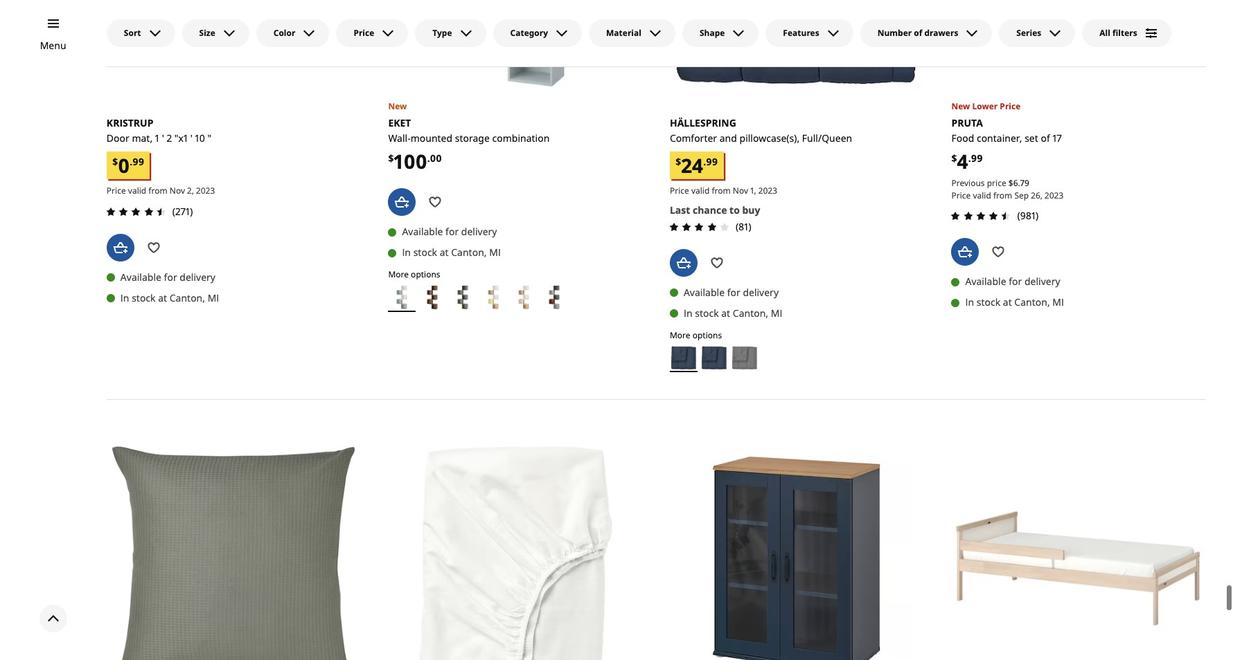 Task type: describe. For each thing, give the bounding box(es) containing it.
10
[[195, 132, 205, 145]]

canton, for new lower price
[[1015, 296, 1050, 309]]

last chance to buy
[[670, 204, 760, 217]]

price inside previous price $ 6 . 79 price valid from sep 26, 2023
[[952, 190, 971, 202]]

buy
[[742, 204, 760, 217]]

mi for hällespring
[[771, 307, 782, 320]]

stock for hällespring
[[695, 307, 719, 320]]

lower
[[972, 100, 998, 112]]

previous price $ 6 . 79 price valid from sep 26, 2023
[[952, 177, 1064, 202]]

review: 3.9 out of 5 stars. total reviews: 81 image
[[666, 219, 733, 235]]

price inside new lower price pruta food container, set of 17 $ 4 . 99
[[1000, 100, 1021, 112]]

pillowcase(s),
[[740, 132, 800, 145]]

available for kristrup
[[120, 271, 161, 284]]

. inside previous price $ 6 . 79 price valid from sep 26, 2023
[[1018, 177, 1020, 189]]

pruta
[[952, 116, 983, 130]]

delivery for hällespring
[[743, 286, 779, 299]]

in for new lower price
[[965, 296, 974, 309]]

. inside $ 0 . 99
[[130, 155, 132, 169]]

available for new lower price
[[965, 275, 1006, 288]]

(271)
[[172, 205, 193, 218]]

in stock at canton, mi for new lower price
[[965, 296, 1064, 309]]

type button
[[415, 19, 486, 47]]

features button
[[766, 19, 853, 47]]

2
[[167, 132, 172, 145]]

price for price
[[354, 27, 374, 39]]

category
[[510, 27, 548, 39]]

"x1
[[174, 132, 188, 145]]

6
[[1013, 177, 1018, 189]]

canton, for new
[[451, 246, 487, 259]]

number
[[878, 27, 912, 39]]

material
[[606, 27, 641, 39]]

$ inside previous price $ 6 . 79 price valid from sep 26, 2023
[[1009, 177, 1013, 189]]

food
[[952, 132, 974, 145]]

mat,
[[132, 132, 153, 145]]

kristrup door mat, 1 ' 2 "x1 ' 10 "
[[107, 116, 211, 145]]

size button
[[182, 19, 249, 47]]

$ inside new eket wall-mounted storage combination $ 100 . 00
[[388, 152, 394, 165]]

$ 0 . 99
[[112, 152, 144, 178]]

of inside popup button
[[914, 27, 922, 39]]

hällespring comforter and pillowcase(s), full/queen
[[670, 116, 852, 145]]

99 inside new lower price pruta food container, set of 17 $ 4 . 99
[[971, 152, 983, 165]]

mi for new lower price
[[1053, 296, 1064, 309]]

door
[[107, 132, 129, 145]]

all
[[1100, 27, 1110, 39]]

in stock at canton, mi for new
[[402, 246, 501, 259]]

2 ' from the left
[[190, 132, 193, 145]]

$ inside new lower price pruta food container, set of 17 $ 4 . 99
[[952, 152, 957, 165]]

from inside previous price $ 6 . 79 price valid from sep 26, 2023
[[993, 190, 1012, 202]]

for for new
[[446, 225, 459, 238]]

at for new
[[440, 246, 449, 259]]

series
[[1017, 27, 1041, 39]]

more options for hällespring
[[670, 329, 722, 341]]

valid for 24
[[691, 185, 710, 197]]

canton, for kristrup
[[170, 291, 205, 305]]

container,
[[977, 132, 1022, 145]]

at for kristrup
[[158, 291, 167, 305]]

more for new
[[388, 269, 409, 281]]

2023 for 0
[[196, 185, 215, 197]]

series button
[[999, 19, 1075, 47]]

stock for kristrup
[[132, 291, 156, 305]]

last
[[670, 204, 690, 217]]

stock for new
[[413, 246, 437, 259]]

hällespring
[[670, 116, 736, 130]]

all filters
[[1100, 27, 1137, 39]]

features
[[783, 27, 819, 39]]

in stock at canton, mi for kristrup
[[120, 291, 219, 305]]

and
[[720, 132, 737, 145]]

set
[[1025, 132, 1038, 145]]

99 for 24
[[706, 155, 718, 169]]

in for kristrup
[[120, 291, 129, 305]]

more options for new
[[388, 269, 440, 281]]

delivery for new
[[461, 225, 497, 238]]

sort button
[[107, 19, 175, 47]]

$ inside $ 24 . 99
[[676, 155, 681, 169]]

drawers
[[925, 27, 958, 39]]



Task type: locate. For each thing, give the bounding box(es) containing it.
valid up "chance"
[[691, 185, 710, 197]]

nov left 2,
[[170, 185, 185, 197]]

number of drawers
[[878, 27, 958, 39]]

price button
[[336, 19, 408, 47]]

comforter
[[670, 132, 717, 145]]

from for 24
[[712, 185, 731, 197]]

in stock at canton, mi for hällespring
[[684, 307, 782, 320]]

valid inside previous price $ 6 . 79 price valid from sep 26, 2023
[[973, 190, 991, 202]]

review: 4.3 out of 5 stars. total reviews: 271 image
[[102, 203, 170, 220]]

0 horizontal spatial '
[[162, 132, 164, 145]]

eket
[[388, 116, 411, 130]]

all filters button
[[1082, 19, 1171, 47]]

in for new
[[402, 246, 411, 259]]

color
[[274, 27, 295, 39]]

. down mat,
[[130, 155, 132, 169]]

nov for 0
[[170, 185, 185, 197]]

stock for new lower price
[[977, 296, 1001, 309]]

2,
[[187, 185, 194, 197]]

0 horizontal spatial valid
[[128, 185, 146, 197]]

new up 'eket'
[[388, 100, 407, 112]]

2023 inside previous price $ 6 . 79 price valid from sep 26, 2023
[[1045, 190, 1064, 202]]

1 vertical spatial options
[[693, 329, 722, 341]]

1 horizontal spatial 99
[[706, 155, 718, 169]]

shape
[[700, 27, 725, 39]]

new up pruta
[[952, 100, 970, 112]]

2023 right 26,
[[1045, 190, 1064, 202]]

for for hällespring
[[727, 286, 740, 299]]

new lower price pruta food container, set of 17 $ 4 . 99
[[952, 100, 1062, 175]]

canton,
[[451, 246, 487, 259], [170, 291, 205, 305], [1015, 296, 1050, 309], [733, 307, 768, 320]]

of inside new lower price pruta food container, set of 17 $ 4 . 99
[[1041, 132, 1050, 145]]

2 horizontal spatial from
[[993, 190, 1012, 202]]

1
[[155, 132, 159, 145]]

$ down the wall-
[[388, 152, 394, 165]]

. down food in the right of the page
[[968, 152, 971, 165]]

nov
[[170, 185, 185, 197], [733, 185, 748, 197]]

1 vertical spatial more
[[670, 329, 690, 341]]

stock
[[413, 246, 437, 259], [132, 291, 156, 305], [977, 296, 1001, 309], [695, 307, 719, 320]]

100
[[394, 148, 427, 175]]

delivery
[[461, 225, 497, 238], [180, 271, 215, 284], [1025, 275, 1060, 288], [743, 286, 779, 299]]

2023 right 2,
[[196, 185, 215, 197]]

1 vertical spatial more options
[[670, 329, 722, 341]]

shape button
[[682, 19, 759, 47]]

of left 17
[[1041, 132, 1050, 145]]

99 right 0
[[132, 155, 144, 169]]

new inside new lower price pruta food container, set of 17 $ 4 . 99
[[952, 100, 970, 112]]

26,
[[1031, 190, 1043, 202]]

0 vertical spatial more options
[[388, 269, 440, 281]]

2 horizontal spatial valid
[[973, 190, 991, 202]]

new eket wall-mounted storage combination $ 100 . 00
[[388, 100, 550, 175]]

0 horizontal spatial more
[[388, 269, 409, 281]]

category button
[[493, 19, 582, 47]]

at for new lower price
[[1003, 296, 1012, 309]]

0 horizontal spatial more options
[[388, 269, 440, 281]]

in for hällespring
[[684, 307, 693, 320]]

0 vertical spatial more
[[388, 269, 409, 281]]

from for 0
[[148, 185, 167, 197]]

(81)
[[736, 220, 752, 233]]

size
[[199, 27, 215, 39]]

1 ' from the left
[[162, 132, 164, 145]]

17
[[1053, 132, 1062, 145]]

price valid from nov 2, 2023
[[107, 185, 215, 197]]

0 horizontal spatial new
[[388, 100, 407, 112]]

2023
[[196, 185, 215, 197], [758, 185, 777, 197], [1045, 190, 1064, 202]]

.
[[427, 152, 430, 165], [968, 152, 971, 165], [130, 155, 132, 169], [703, 155, 706, 169], [1018, 177, 1020, 189]]

menu button
[[40, 38, 66, 53]]

1 horizontal spatial of
[[1041, 132, 1050, 145]]

0 horizontal spatial of
[[914, 27, 922, 39]]

(981)
[[1017, 210, 1039, 223]]

99 right 4
[[971, 152, 983, 165]]

of left drawers
[[914, 27, 922, 39]]

available for delivery for kristrup
[[120, 271, 215, 284]]

canton, for hällespring
[[733, 307, 768, 320]]

from
[[148, 185, 167, 197], [712, 185, 731, 197], [993, 190, 1012, 202]]

$
[[388, 152, 394, 165], [952, 152, 957, 165], [112, 155, 118, 169], [676, 155, 681, 169], [1009, 177, 1013, 189]]

. down comforter
[[703, 155, 706, 169]]

at for hällespring
[[721, 307, 730, 320]]

mi for new
[[489, 246, 501, 259]]

number of drawers button
[[860, 19, 992, 47]]

from up the review: 4.3 out of 5 stars. total reviews: 271 image
[[148, 185, 167, 197]]

color button
[[256, 19, 329, 47]]

price
[[354, 27, 374, 39], [1000, 100, 1021, 112], [107, 185, 126, 197], [670, 185, 689, 197], [952, 190, 971, 202]]

sep
[[1015, 190, 1029, 202]]

new
[[388, 100, 407, 112], [952, 100, 970, 112]]

$ down food in the right of the page
[[952, 152, 957, 165]]

$ 24 . 99
[[676, 152, 718, 178]]

more for hällespring
[[670, 329, 690, 341]]

'
[[162, 132, 164, 145], [190, 132, 193, 145]]

$ down comforter
[[676, 155, 681, 169]]

0 horizontal spatial from
[[148, 185, 167, 197]]

delivery for kristrup
[[180, 271, 215, 284]]

$ left 79 at right
[[1009, 177, 1013, 189]]

1 horizontal spatial from
[[712, 185, 731, 197]]

for
[[446, 225, 459, 238], [164, 271, 177, 284], [1009, 275, 1022, 288], [727, 286, 740, 299]]

0 vertical spatial of
[[914, 27, 922, 39]]

1 nov from the left
[[170, 185, 185, 197]]

nov left 1,
[[733, 185, 748, 197]]

1 new from the left
[[388, 100, 407, 112]]

1 horizontal spatial '
[[190, 132, 193, 145]]

99
[[971, 152, 983, 165], [132, 155, 144, 169], [706, 155, 718, 169]]

1 vertical spatial of
[[1041, 132, 1050, 145]]

' right 1 on the top of the page
[[162, 132, 164, 145]]

price
[[987, 177, 1006, 189]]

price for price valid from nov 2, 2023
[[107, 185, 126, 197]]

2023 for 24
[[758, 185, 777, 197]]

delivery for new lower price
[[1025, 275, 1060, 288]]

available
[[402, 225, 443, 238], [120, 271, 161, 284], [965, 275, 1006, 288], [684, 286, 725, 299]]

1 horizontal spatial 2023
[[758, 185, 777, 197]]

available for hällespring
[[684, 286, 725, 299]]

storage
[[455, 132, 490, 145]]

new inside new eket wall-mounted storage combination $ 100 . 00
[[388, 100, 407, 112]]

nov for 24
[[733, 185, 748, 197]]

review: 4.4 out of 5 stars. total reviews: 981 image
[[947, 208, 1015, 225]]

new for of
[[952, 100, 970, 112]]

$ inside $ 0 . 99
[[112, 155, 118, 169]]

00
[[430, 152, 442, 165]]

price valid from nov 1, 2023
[[670, 185, 777, 197]]

from down price
[[993, 190, 1012, 202]]

0 horizontal spatial nov
[[170, 185, 185, 197]]

$ down door
[[112, 155, 118, 169]]

2 new from the left
[[952, 100, 970, 112]]

available for delivery for new
[[402, 225, 497, 238]]

in stock at canton, mi
[[402, 246, 501, 259], [120, 291, 219, 305], [965, 296, 1064, 309], [684, 307, 782, 320]]

' left "10"
[[190, 132, 193, 145]]

more
[[388, 269, 409, 281], [670, 329, 690, 341]]

available for delivery
[[402, 225, 497, 238], [120, 271, 215, 284], [965, 275, 1060, 288], [684, 286, 779, 299]]

of
[[914, 27, 922, 39], [1041, 132, 1050, 145]]

available for delivery for hällespring
[[684, 286, 779, 299]]

options
[[411, 269, 440, 281], [693, 329, 722, 341]]

0 horizontal spatial 2023
[[196, 185, 215, 197]]

available for new
[[402, 225, 443, 238]]

1 horizontal spatial options
[[693, 329, 722, 341]]

in
[[402, 246, 411, 259], [120, 291, 129, 305], [965, 296, 974, 309], [684, 307, 693, 320]]

more options
[[388, 269, 440, 281], [670, 329, 722, 341]]

for for new lower price
[[1009, 275, 1022, 288]]

0 vertical spatial options
[[411, 269, 440, 281]]

combination
[[492, 132, 550, 145]]

1 horizontal spatial nov
[[733, 185, 748, 197]]

. down mounted
[[427, 152, 430, 165]]

for for kristrup
[[164, 271, 177, 284]]

price for price valid from nov 1, 2023
[[670, 185, 689, 197]]

mounted
[[411, 132, 452, 145]]

chance
[[693, 204, 727, 217]]

2 horizontal spatial 2023
[[1045, 190, 1064, 202]]

valid down previous
[[973, 190, 991, 202]]

from up last chance to buy
[[712, 185, 731, 197]]

99 inside $ 24 . 99
[[706, 155, 718, 169]]

previous
[[952, 177, 985, 189]]

1 horizontal spatial new
[[952, 100, 970, 112]]

1 horizontal spatial more options
[[670, 329, 722, 341]]

full/queen
[[802, 132, 852, 145]]

2 horizontal spatial 99
[[971, 152, 983, 165]]

99 inside $ 0 . 99
[[132, 155, 144, 169]]

mi
[[489, 246, 501, 259], [208, 291, 219, 305], [1053, 296, 1064, 309], [771, 307, 782, 320]]

1 horizontal spatial more
[[670, 329, 690, 341]]

kristrup
[[107, 116, 153, 130]]

24
[[681, 152, 703, 178]]

1,
[[750, 185, 756, 197]]

4
[[957, 148, 968, 175]]

menu
[[40, 39, 66, 52]]

valid up the review: 4.3 out of 5 stars. total reviews: 271 image
[[128, 185, 146, 197]]

0 horizontal spatial options
[[411, 269, 440, 281]]

type
[[433, 27, 452, 39]]

99 right the 24
[[706, 155, 718, 169]]

. inside new eket wall-mounted storage combination $ 100 . 00
[[427, 152, 430, 165]]

. inside new lower price pruta food container, set of 17 $ 4 . 99
[[968, 152, 971, 165]]

options for new
[[411, 269, 440, 281]]

at
[[440, 246, 449, 259], [158, 291, 167, 305], [1003, 296, 1012, 309], [721, 307, 730, 320]]

"
[[208, 132, 211, 145]]

2023 right 1,
[[758, 185, 777, 197]]

79
[[1020, 177, 1029, 189]]

to
[[730, 204, 740, 217]]

sort
[[124, 27, 141, 39]]

valid for 0
[[128, 185, 146, 197]]

. inside $ 24 . 99
[[703, 155, 706, 169]]

filters
[[1113, 27, 1137, 39]]

1 horizontal spatial valid
[[691, 185, 710, 197]]

wall-
[[388, 132, 411, 145]]

valid
[[128, 185, 146, 197], [691, 185, 710, 197], [973, 190, 991, 202]]

. up sep
[[1018, 177, 1020, 189]]

available for delivery for new lower price
[[965, 275, 1060, 288]]

price inside price popup button
[[354, 27, 374, 39]]

2 nov from the left
[[733, 185, 748, 197]]

material button
[[589, 19, 675, 47]]

99 for 0
[[132, 155, 144, 169]]

options for hällespring
[[693, 329, 722, 341]]

mi for kristrup
[[208, 291, 219, 305]]

new for 100
[[388, 100, 407, 112]]

0 horizontal spatial 99
[[132, 155, 144, 169]]

0
[[118, 152, 130, 178]]



Task type: vqa. For each thing, say whether or not it's contained in the screenshot.
the left can
no



